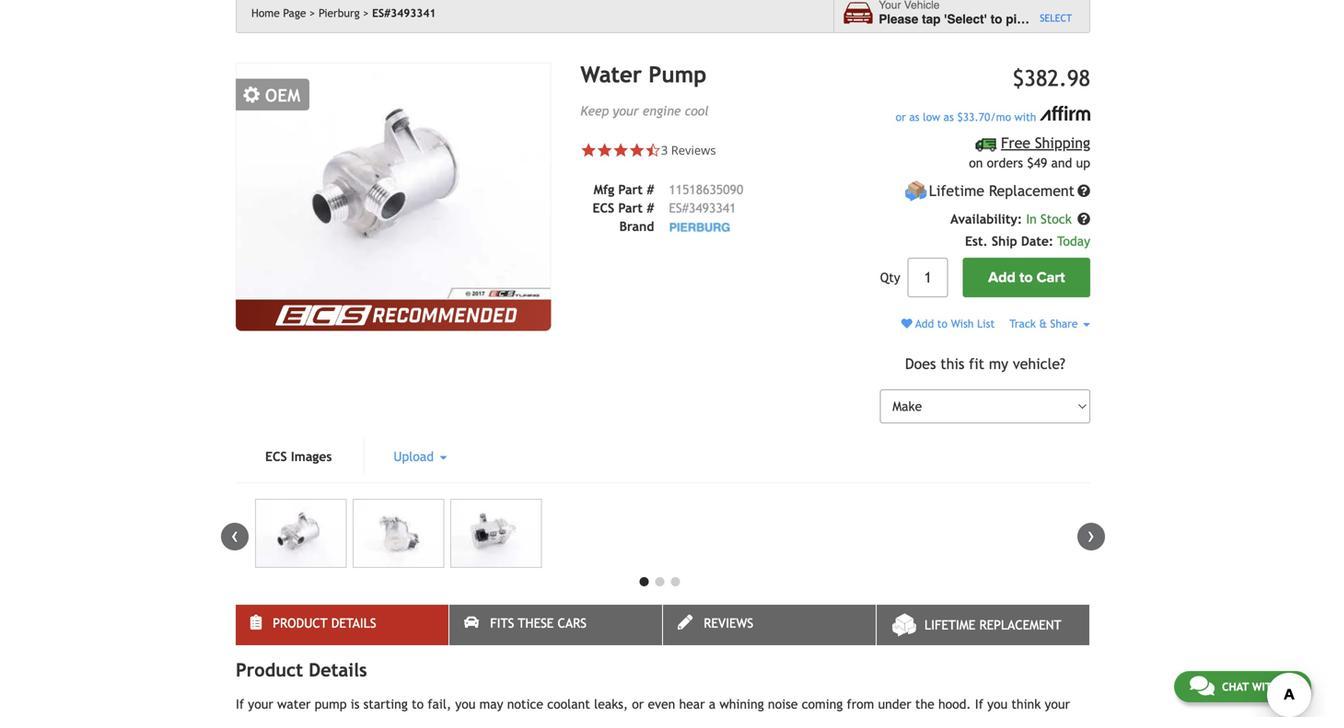 Task type: locate. For each thing, give the bounding box(es) containing it.
1 horizontal spatial your
[[613, 104, 639, 118]]

pick
[[1006, 12, 1031, 26]]

1 vertical spatial ecs
[[265, 450, 287, 464]]

2 star image from the left
[[613, 142, 629, 158]]

product details inside product details link
[[273, 616, 376, 631]]

0 vertical spatial lifetime replacement
[[930, 183, 1075, 200]]

or as low as $33.70/mo with  - affirm financing (opens in modal) element
[[881, 106, 1091, 125]]

please
[[879, 12, 919, 26]]

1 horizontal spatial if
[[976, 698, 984, 712]]

select link
[[1040, 11, 1073, 26]]

lifetime down on
[[930, 183, 985, 200]]

your for product
[[248, 698, 273, 712]]

0 vertical spatial or
[[896, 110, 906, 123]]

water
[[581, 62, 642, 88]]

0 vertical spatial replacement
[[989, 183, 1075, 200]]

3
[[661, 142, 668, 158]]

1 vertical spatial may
[[896, 716, 920, 718]]

page
[[283, 6, 306, 19]]

0 vertical spatial notice
[[507, 698, 544, 712]]

notice up soon
[[507, 698, 544, 712]]

#
[[647, 182, 655, 197], [647, 201, 655, 216]]

None text field
[[908, 258, 949, 298]]

0 horizontal spatial your
[[248, 698, 273, 712]]

downside
[[646, 716, 700, 718]]

images
[[291, 450, 332, 464]]

2 part from the top
[[619, 201, 643, 216]]

lifetime replacement link
[[877, 605, 1090, 646]]

1 vertical spatial part
[[619, 201, 643, 216]]

qty
[[881, 270, 901, 285]]

0 horizontal spatial ecs
[[265, 450, 287, 464]]

add down ship
[[989, 269, 1016, 287]]

or
[[896, 110, 906, 123], [632, 698, 644, 712]]

0 horizontal spatial a
[[709, 698, 716, 712]]

to inside button
[[1020, 269, 1033, 287]]

star image down the keep
[[581, 142, 597, 158]]

as
[[910, 110, 920, 123], [944, 110, 954, 123], [474, 716, 486, 718], [520, 716, 532, 718]]

orders
[[987, 156, 1024, 170]]

mfg part #
[[594, 182, 655, 197]]

0 horizontal spatial if
[[236, 698, 244, 712]]

is
[[351, 698, 360, 712], [309, 716, 318, 718], [859, 716, 868, 718]]

soon
[[490, 716, 516, 718]]

0 horizontal spatial pump
[[273, 716, 305, 718]]

replacement
[[989, 183, 1075, 200], [980, 618, 1062, 633]]

1 horizontal spatial or
[[896, 110, 906, 123]]

1 horizontal spatial star image
[[629, 142, 645, 158]]

reviews right 3
[[671, 142, 716, 158]]

free shipping on orders $49 and up
[[969, 135, 1091, 170]]

1 vertical spatial product
[[236, 660, 303, 681]]

date:
[[1022, 234, 1054, 249]]

# up brand
[[647, 201, 655, 216]]

3 reviews link
[[661, 142, 716, 158]]

question circle image
[[1078, 213, 1091, 226]]

part up brand
[[619, 201, 643, 216]]

you down "coolant"
[[536, 716, 556, 718]]

1 vertical spatial add
[[916, 317, 934, 330]]

with left 'us'
[[1253, 681, 1280, 694]]

0 vertical spatial add
[[989, 269, 1016, 287]]

chat
[[1223, 681, 1250, 694]]

1 horizontal spatial is
[[351, 698, 360, 712]]

2 horizontal spatial water
[[786, 716, 819, 718]]

half star image
[[645, 142, 661, 158]]

1 horizontal spatial a
[[1035, 12, 1042, 26]]

0 horizontal spatial add
[[916, 317, 934, 330]]

11518635090 ecs part #
[[593, 182, 744, 216]]

star image
[[597, 142, 613, 158], [613, 142, 629, 158]]

question circle image
[[1078, 185, 1091, 198]]

0 vertical spatial ecs
[[593, 201, 615, 216]]

0 vertical spatial may
[[480, 698, 504, 712]]

today
[[1058, 234, 1091, 249]]

1 vertical spatial or
[[632, 698, 644, 712]]

replacement up in
[[989, 183, 1075, 200]]

with
[[1015, 110, 1037, 123], [1253, 681, 1280, 694]]

water pump
[[581, 62, 707, 88]]

est.
[[966, 234, 988, 249]]

est. ship date: today
[[966, 234, 1091, 249]]

ecs inside 11518635090 ecs part #
[[593, 201, 615, 216]]

ship
[[992, 234, 1018, 249]]

with right /mo
[[1015, 110, 1037, 123]]

2 # from the top
[[647, 201, 655, 216]]

0 vertical spatial #
[[647, 182, 655, 197]]

add right the heart icon
[[916, 317, 934, 330]]

as right it
[[474, 716, 486, 718]]

the
[[589, 716, 610, 718]]

0 vertical spatial product
[[273, 616, 328, 631]]

ecs inside ecs images link
[[265, 450, 287, 464]]

may up soon
[[480, 698, 504, 712]]

add for add to cart
[[989, 269, 1016, 287]]

1 vertical spatial #
[[647, 201, 655, 216]]

to left wish
[[938, 317, 948, 330]]

1 horizontal spatial notice
[[951, 716, 987, 718]]

pierburg
[[319, 6, 360, 19]]

ecs tuning recommends this product. image
[[236, 300, 551, 331]]

does
[[906, 356, 937, 373]]

0 vertical spatial fail,
[[428, 698, 452, 712]]

reviews
[[671, 142, 716, 158], [704, 616, 754, 631]]

&
[[1040, 317, 1048, 330]]

0 horizontal spatial water
[[236, 716, 269, 718]]

1 horizontal spatial add
[[989, 269, 1016, 287]]

a right pick
[[1035, 12, 1042, 26]]

notice down hood.
[[951, 716, 987, 718]]

star image
[[581, 142, 597, 158], [629, 142, 645, 158]]

free shipping image
[[976, 139, 998, 152]]

star image left 3
[[629, 142, 645, 158]]

product details link
[[236, 605, 449, 646]]

1 horizontal spatial ecs
[[593, 201, 615, 216]]

star image up mfg
[[597, 142, 613, 158]]

0 vertical spatial starting
[[364, 698, 408, 712]]

track & share
[[1010, 317, 1082, 330]]

0 horizontal spatial or
[[632, 698, 644, 712]]

1 vertical spatial lifetime
[[925, 618, 976, 633]]

1 vertical spatial details
[[309, 660, 367, 681]]

1 vertical spatial with
[[1253, 681, 1280, 694]]

-
[[1038, 716, 1043, 718]]

pierburg link
[[319, 6, 369, 19]]

lifetime replacement
[[930, 183, 1075, 200], [925, 618, 1062, 633]]

1 vertical spatial replacement
[[980, 618, 1062, 633]]

availability:
[[951, 212, 1023, 227]]

star image left the half star image
[[613, 142, 629, 158]]

as left low
[[910, 110, 920, 123]]

from
[[847, 698, 875, 712]]

vehicle
[[1045, 12, 1088, 26]]

0 vertical spatial with
[[1015, 110, 1037, 123]]

reviews up whining
[[704, 616, 754, 631]]

product details
[[273, 616, 376, 631], [236, 660, 367, 681]]

es#3493341 - 11518635090 - water pump - keep your engine cool - pierburg - bmw image
[[236, 63, 551, 300], [255, 499, 347, 569], [353, 499, 444, 569], [451, 499, 542, 569]]

add inside add to cart button
[[989, 269, 1016, 287]]

lifetime up hood.
[[925, 618, 976, 633]]

or up 'main'
[[632, 698, 644, 712]]

if
[[236, 698, 244, 712], [976, 698, 984, 712]]

2 horizontal spatial is
[[859, 716, 868, 718]]

as right soon
[[520, 716, 532, 718]]

‹
[[231, 523, 239, 548]]

share
[[1051, 317, 1078, 330]]

on
[[969, 156, 983, 170]]

1 vertical spatial fail,
[[386, 716, 410, 718]]

1 vertical spatial product details
[[236, 660, 367, 681]]

part right mfg
[[619, 182, 643, 197]]

lifetime replacement down orders
[[930, 183, 1075, 200]]

0 vertical spatial part
[[619, 182, 643, 197]]

reviews link
[[663, 605, 876, 646]]

to left an
[[704, 716, 716, 718]]

fail, left "replace"
[[386, 716, 410, 718]]

part
[[619, 182, 643, 197], [619, 201, 643, 216]]

fail, up "replace"
[[428, 698, 452, 712]]

1 star image from the left
[[597, 142, 613, 158]]

lifetime
[[930, 183, 985, 200], [925, 618, 976, 633]]

1 vertical spatial a
[[709, 698, 716, 712]]

may down under
[[896, 716, 920, 718]]

0 horizontal spatial is
[[309, 716, 318, 718]]

ecs down mfg
[[593, 201, 615, 216]]

0 horizontal spatial star image
[[581, 142, 597, 158]]

1 horizontal spatial fail,
[[428, 698, 452, 712]]

add
[[989, 269, 1016, 287], [916, 317, 934, 330]]

may
[[480, 698, 504, 712], [896, 716, 920, 718]]

or left low
[[896, 110, 906, 123]]

track & share button
[[1010, 317, 1091, 330]]

low
[[923, 110, 941, 123]]

you down under
[[872, 716, 892, 718]]

lifetime replacement up the think
[[925, 618, 1062, 633]]

replacement up the think
[[980, 618, 1062, 633]]

a right hear
[[709, 698, 716, 712]]

1 star image from the left
[[581, 142, 597, 158]]

1 vertical spatial starting
[[322, 716, 367, 718]]

hood.
[[939, 698, 972, 712]]

0 vertical spatial a
[[1035, 12, 1042, 26]]

comments image
[[1190, 675, 1215, 698]]

home page
[[252, 6, 306, 19]]

list
[[978, 317, 995, 330]]

0 horizontal spatial may
[[480, 698, 504, 712]]

# up "es# 3493341 brand"
[[647, 182, 655, 197]]

to left cart
[[1020, 269, 1033, 287]]

0 vertical spatial product details
[[273, 616, 376, 631]]

ecs left images
[[265, 450, 287, 464]]

3 reviews
[[661, 142, 716, 158]]

es#
[[669, 201, 689, 216]]

notice
[[507, 698, 544, 712], [951, 716, 987, 718]]



Task type: vqa. For each thing, say whether or not it's contained in the screenshot.
the rightmost a
yes



Task type: describe. For each thing, give the bounding box(es) containing it.
if your water pump is starting to fail, you may notice coolant leaks, or even hear a whining noise coming from under the hood. if you think your water pump is starting to fail, replace it as soon as you can. the main downside to an electric water pump is you may also notice nothing - nothin
[[236, 698, 1090, 718]]

add to cart button
[[963, 258, 1091, 298]]

a inside if your water pump is starting to fail, you may notice coolant leaks, or even hear a whining noise coming from under the hood. if you think your water pump is starting to fail, replace it as soon as you can. the main downside to an electric water pump is you may also notice nothing - nothin
[[709, 698, 716, 712]]

as left $
[[944, 110, 954, 123]]

even
[[648, 698, 676, 712]]

fits
[[490, 616, 514, 631]]

home
[[252, 6, 280, 19]]

$49
[[1028, 156, 1048, 170]]

you up it
[[455, 698, 476, 712]]

nothing
[[991, 716, 1034, 718]]

cool
[[685, 104, 709, 118]]

please tap 'select' to pick a vehicle
[[879, 12, 1088, 26]]

1 horizontal spatial with
[[1253, 681, 1280, 694]]

›
[[1088, 523, 1096, 548]]

part inside 11518635090 ecs part #
[[619, 201, 643, 216]]

0 horizontal spatial notice
[[507, 698, 544, 712]]

11518635090
[[669, 182, 744, 197]]

2 horizontal spatial your
[[1045, 698, 1071, 712]]

fits these cars link
[[450, 605, 662, 646]]

whining
[[720, 698, 764, 712]]

/mo
[[991, 110, 1012, 123]]

the
[[916, 698, 935, 712]]

1 vertical spatial reviews
[[704, 616, 754, 631]]

1 vertical spatial notice
[[951, 716, 987, 718]]

free
[[1002, 135, 1031, 152]]

replace
[[414, 716, 457, 718]]

1 if from the left
[[236, 698, 244, 712]]

chat with us link
[[1175, 672, 1312, 703]]

can.
[[560, 716, 585, 718]]

0 vertical spatial reviews
[[671, 142, 716, 158]]

cars
[[558, 616, 587, 631]]

your for water
[[613, 104, 639, 118]]

2 star image from the left
[[629, 142, 645, 158]]

or inside if your water pump is starting to fail, you may notice coolant leaks, or even hear a whining noise coming from under the hood. if you think your water pump is starting to fail, replace it as soon as you can. the main downside to an electric water pump is you may also notice nothing - nothin
[[632, 698, 644, 712]]

'select'
[[945, 12, 988, 26]]

pump
[[649, 62, 707, 88]]

fits these cars
[[490, 616, 587, 631]]

engine
[[643, 104, 681, 118]]

fit
[[969, 356, 985, 373]]

us
[[1283, 681, 1296, 694]]

‹ link
[[221, 523, 249, 551]]

› link
[[1078, 523, 1106, 551]]

noise
[[768, 698, 798, 712]]

also
[[924, 716, 947, 718]]

0 horizontal spatial fail,
[[386, 716, 410, 718]]

lifetime inside lifetime replacement link
[[925, 618, 976, 633]]

wish
[[951, 317, 974, 330]]

1 part from the top
[[619, 182, 643, 197]]

heart image
[[902, 318, 913, 329]]

electric
[[737, 716, 782, 718]]

ecs images link
[[236, 439, 362, 475]]

1 horizontal spatial pump
[[315, 698, 347, 712]]

$
[[958, 110, 964, 123]]

it
[[461, 716, 470, 718]]

es# 3493341 brand
[[620, 201, 737, 234]]

mfg
[[594, 182, 615, 197]]

home page link
[[252, 6, 315, 19]]

upload button
[[364, 439, 477, 475]]

does this fit my vehicle?
[[906, 356, 1066, 373]]

382.98
[[1025, 65, 1091, 91]]

1 # from the top
[[647, 182, 655, 197]]

my
[[989, 356, 1009, 373]]

3493341
[[689, 201, 737, 216]]

add for add to wish list
[[916, 317, 934, 330]]

0 vertical spatial details
[[331, 616, 376, 631]]

1 horizontal spatial water
[[277, 698, 311, 712]]

pierburg image
[[669, 223, 730, 233]]

track
[[1010, 317, 1036, 330]]

cart
[[1037, 269, 1066, 287]]

0 vertical spatial lifetime
[[930, 183, 985, 200]]

# inside 11518635090 ecs part #
[[647, 201, 655, 216]]

brand
[[620, 219, 655, 234]]

1 horizontal spatial may
[[896, 716, 920, 718]]

to left pick
[[991, 12, 1003, 26]]

ecs images
[[265, 450, 332, 464]]

upload
[[394, 450, 438, 464]]

1 vertical spatial lifetime replacement
[[925, 618, 1062, 633]]

under
[[879, 698, 912, 712]]

vehicle?
[[1013, 356, 1066, 373]]

es#3493341
[[372, 6, 436, 19]]

this
[[941, 356, 965, 373]]

chat with us
[[1223, 681, 1296, 694]]

to up "replace"
[[412, 698, 424, 712]]

2 horizontal spatial pump
[[823, 716, 855, 718]]

33.70
[[964, 110, 991, 123]]

or as low as $ 33.70 /mo with
[[896, 110, 1040, 123]]

add to wish list
[[913, 317, 995, 330]]

in
[[1027, 212, 1037, 227]]

you up nothing
[[988, 698, 1008, 712]]

add to wish list link
[[902, 317, 995, 330]]

hear
[[679, 698, 705, 712]]

select
[[1040, 12, 1073, 24]]

availability: in stock
[[951, 212, 1076, 227]]

up
[[1077, 156, 1091, 170]]

stock
[[1041, 212, 1072, 227]]

0 horizontal spatial with
[[1015, 110, 1037, 123]]

add to cart
[[989, 269, 1066, 287]]

keep your engine cool
[[581, 104, 709, 118]]

and
[[1052, 156, 1073, 170]]

this product is lifetime replacement eligible image
[[905, 180, 928, 203]]

coming
[[802, 698, 843, 712]]

to left "replace"
[[370, 716, 382, 718]]

think
[[1012, 698, 1041, 712]]

coolant
[[548, 698, 590, 712]]

tap
[[922, 12, 941, 26]]

leaks,
[[594, 698, 628, 712]]

2 if from the left
[[976, 698, 984, 712]]



